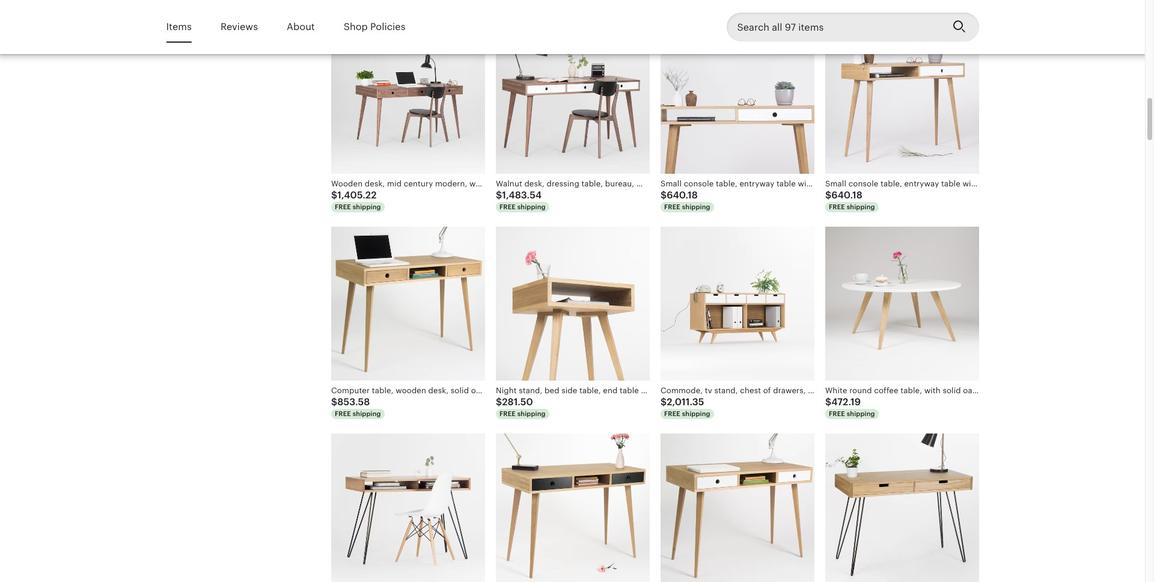 Task type: locate. For each thing, give the bounding box(es) containing it.
0 horizontal spatial $ 640.18 free shipping
[[661, 190, 710, 211]]

1 640.18 from the left
[[667, 190, 698, 201]]

century
[[653, 179, 682, 188]]

0 vertical spatial table,
[[581, 179, 603, 188]]

free inside "$ 853.58 free shipping"
[[335, 410, 351, 417]]

night stand, bed side table, end table with open shelf, mid century modern, made of oak wood image
[[496, 227, 650, 381]]

small console table, entryway table with white drawer and open shelf, mid century modern, made of oak wood image
[[661, 20, 814, 174], [825, 20, 979, 174]]

1 horizontal spatial small console table, entryway table with white drawer and open shelf, mid century modern, made of oak wood image
[[825, 20, 979, 174]]

free inside $ 1,405.22 free shipping
[[335, 203, 351, 211]]

1 horizontal spatial $ 640.18 free shipping
[[825, 190, 875, 211]]

$ 640.18 free shipping
[[661, 190, 710, 211], [825, 190, 875, 211]]

walnut desk, dressing table, bureau, mid century modern image
[[496, 20, 650, 174]]

free for second "small console table, entryway table with white drawer and open shelf, mid century modern, made of oak wood" image
[[829, 203, 845, 211]]

items
[[166, 21, 192, 32]]

free inside $ 2,011.35 free shipping
[[664, 410, 680, 417]]

bureau,
[[605, 179, 634, 188]]

office table, small desk, bureau, with black drawers, mid century modern, oak wood, customized size and finish image
[[496, 434, 650, 582]]

free
[[335, 203, 351, 211], [499, 203, 516, 211], [664, 203, 680, 211], [829, 203, 845, 211], [335, 410, 351, 417], [499, 410, 516, 417], [664, 410, 680, 417], [829, 410, 845, 417]]

$ inside $ 2,011.35 free shipping
[[661, 396, 667, 408]]

free for 2nd "small console table, entryway table with white drawer and open shelf, mid century modern, made of oak wood" image from right
[[664, 203, 680, 211]]

free inside $ 281.50 free shipping
[[499, 410, 516, 417]]

1 vertical spatial table,
[[901, 386, 922, 395]]

$ inside "$ 853.58 free shipping"
[[331, 396, 337, 408]]

2 $ 640.18 free shipping from the left
[[825, 190, 875, 211]]

1,405.22
[[337, 190, 377, 201]]

$
[[331, 190, 337, 201], [496, 190, 502, 201], [661, 190, 667, 201], [825, 190, 831, 201], [331, 396, 337, 408], [496, 396, 502, 408], [661, 396, 667, 408], [825, 396, 831, 408]]

shop policies link
[[344, 13, 406, 41]]

0 horizontal spatial 640.18
[[667, 190, 698, 201]]

Search all 97 items text field
[[727, 13, 943, 41]]

about
[[287, 21, 315, 32]]

table, inside white round coffee table, with solid oak legs, scandinavian design $ 472.19 free shipping
[[901, 386, 922, 395]]

shop policies
[[344, 21, 406, 32]]

853.58
[[337, 396, 370, 408]]

reviews
[[221, 21, 258, 32]]

shipping inside "$ 853.58 free shipping"
[[352, 410, 381, 417]]

0 horizontal spatial table,
[[581, 179, 603, 188]]

0 horizontal spatial small console table, entryway table with white drawer and open shelf, mid century modern, made of oak wood image
[[661, 20, 814, 174]]

1 $ 640.18 free shipping from the left
[[661, 190, 710, 211]]

table,
[[581, 179, 603, 188], [901, 386, 922, 395]]

$ 853.58 free shipping
[[331, 396, 381, 417]]

1 horizontal spatial 640.18
[[831, 190, 863, 201]]

1 horizontal spatial table,
[[901, 386, 922, 395]]

472.19
[[831, 396, 861, 408]]

$ 640.18 free shipping for second "small console table, entryway table with white drawer and open shelf, mid century modern, made of oak wood" image
[[825, 190, 875, 211]]

about link
[[287, 13, 315, 41]]

$ for 2nd "small console table, entryway table with white drawer and open shelf, mid century modern, made of oak wood" image from right
[[661, 190, 667, 201]]

shop
[[344, 21, 368, 32]]

shipping inside walnut desk, dressing table, bureau, mid century modern $ 1,483.54 free shipping
[[517, 203, 546, 211]]

$ inside white round coffee table, with solid oak legs, scandinavian design $ 472.19 free shipping
[[825, 396, 831, 408]]

640.18
[[667, 190, 698, 201], [831, 190, 863, 201]]

$ inside $ 281.50 free shipping
[[496, 396, 502, 408]]

shipping inside $ 2,011.35 free shipping
[[682, 410, 710, 417]]

table, left with
[[901, 386, 922, 395]]

$ 640.18 free shipping for 2nd "small console table, entryway table with white drawer and open shelf, mid century modern, made of oak wood" image from right
[[661, 190, 710, 211]]

$ inside $ 1,405.22 free shipping
[[331, 190, 337, 201]]

shipping
[[352, 203, 381, 211], [517, 203, 546, 211], [682, 203, 710, 211], [847, 203, 875, 211], [352, 410, 381, 417], [517, 410, 546, 417], [682, 410, 710, 417], [847, 410, 875, 417]]

computer table, wooden desk, solid oak wood, dressing table, with storage, mid century modern; ; limited-time offer: free & fast shipping image
[[331, 227, 485, 381]]

table, left bureau,
[[581, 179, 603, 188]]

wooden desk, mid century modern, walnut desk with three drawers; limited-time offer: free & fast shipping image
[[331, 20, 485, 174]]

1,483.54
[[502, 190, 542, 201]]

table, inside walnut desk, dressing table, bureau, mid century modern $ 1,483.54 free shipping
[[581, 179, 603, 188]]

free for night stand, bed side table, end table with open shelf, mid century modern, made of oak wood image
[[499, 410, 516, 417]]

table, for 472.19
[[901, 386, 922, 395]]

walnut
[[496, 179, 522, 188]]

free inside white round coffee table, with solid oak legs, scandinavian design $ 472.19 free shipping
[[829, 410, 845, 417]]

policies
[[370, 21, 406, 32]]

$ for the computer table, wooden desk, solid oak wood, dressing table, with storage, mid century modern; ; limited-time offer: free & fast shipping image
[[331, 396, 337, 408]]

free for commode, tv stand, chest of drawers, credenza, dresser, filing cabinet, mid century modern image
[[664, 410, 680, 417]]



Task type: describe. For each thing, give the bounding box(es) containing it.
$ for commode, tv stand, chest of drawers, credenza, dresser, filing cabinet, mid century modern image
[[661, 396, 667, 408]]

modern
[[684, 179, 714, 188]]

shipping inside white round coffee table, with solid oak legs, scandinavian design $ 472.19 free shipping
[[847, 410, 875, 417]]

round
[[849, 386, 872, 395]]

design
[[1051, 386, 1077, 395]]

commode, tv stand, chest of drawers, credenza, dresser, filing cabinet, mid century modern image
[[661, 227, 814, 381]]

$ 2,011.35 free shipping
[[661, 396, 710, 417]]

with
[[924, 386, 941, 395]]

coffee
[[874, 386, 898, 395]]

white round coffee table, with solid oak legs, scandinavian design $ 472.19 free shipping
[[825, 386, 1077, 417]]

2,011.35
[[667, 396, 704, 408]]

shipping inside $ 281.50 free shipping
[[517, 410, 546, 417]]

mid
[[636, 179, 651, 188]]

$ 1,405.22 free shipping
[[331, 190, 381, 211]]

minimalist desk, dressing table, bureau, small computer table, mid century modern, oak wood, steel / metal hairpin legs image
[[825, 434, 979, 582]]

free for the wooden desk, mid century modern, walnut desk with three drawers; limited-time offer: free & fast shipping image on the top left of the page
[[335, 203, 351, 211]]

wood desk, computer desk, writing desk, industrial desk, simple desk, minimalist desk, custom desk, mid century modern, home office desk image
[[331, 434, 485, 582]]

$ for the wooden desk, mid century modern, walnut desk with three drawers; limited-time offer: free & fast shipping image on the top left of the page
[[331, 190, 337, 201]]

shipping inside $ 1,405.22 free shipping
[[352, 203, 381, 211]]

table, for shipping
[[581, 179, 603, 188]]

$ 281.50 free shipping
[[496, 396, 546, 417]]

scandinavian
[[999, 386, 1049, 395]]

$ for night stand, bed side table, end table with open shelf, mid century modern, made of oak wood image
[[496, 396, 502, 408]]

walnut desk, dressing table, bureau, mid century modern $ 1,483.54 free shipping
[[496, 179, 714, 211]]

281.50
[[502, 396, 533, 408]]

2 small console table, entryway table with white drawer and open shelf, mid century modern, made of oak wood image from the left
[[825, 20, 979, 174]]

$ inside walnut desk, dressing table, bureau, mid century modern $ 1,483.54 free shipping
[[496, 190, 502, 201]]

free for the computer table, wooden desk, solid oak wood, dressing table, with storage, mid century modern; ; limited-time offer: free & fast shipping image
[[335, 410, 351, 417]]

dressing
[[547, 179, 579, 188]]

$ for second "small console table, entryway table with white drawer and open shelf, mid century modern, made of oak wood" image
[[825, 190, 831, 201]]

desk for home, dressing table, bureau, with white drawers, oak wood, scandinavian design, mid century modern image
[[661, 434, 814, 582]]

legs,
[[979, 386, 997, 395]]

2 640.18 from the left
[[831, 190, 863, 201]]

white
[[825, 386, 847, 395]]

1 small console table, entryway table with white drawer and open shelf, mid century modern, made of oak wood image from the left
[[661, 20, 814, 174]]

white round coffee table, with solid oak legs, scandinavian design image
[[825, 227, 979, 381]]

oak
[[963, 386, 977, 395]]

solid
[[943, 386, 961, 395]]

desk,
[[524, 179, 544, 188]]

reviews link
[[221, 13, 258, 41]]

items link
[[166, 13, 192, 41]]

free inside walnut desk, dressing table, bureau, mid century modern $ 1,483.54 free shipping
[[499, 203, 516, 211]]



Task type: vqa. For each thing, say whether or not it's contained in the screenshot.
jambu
no



